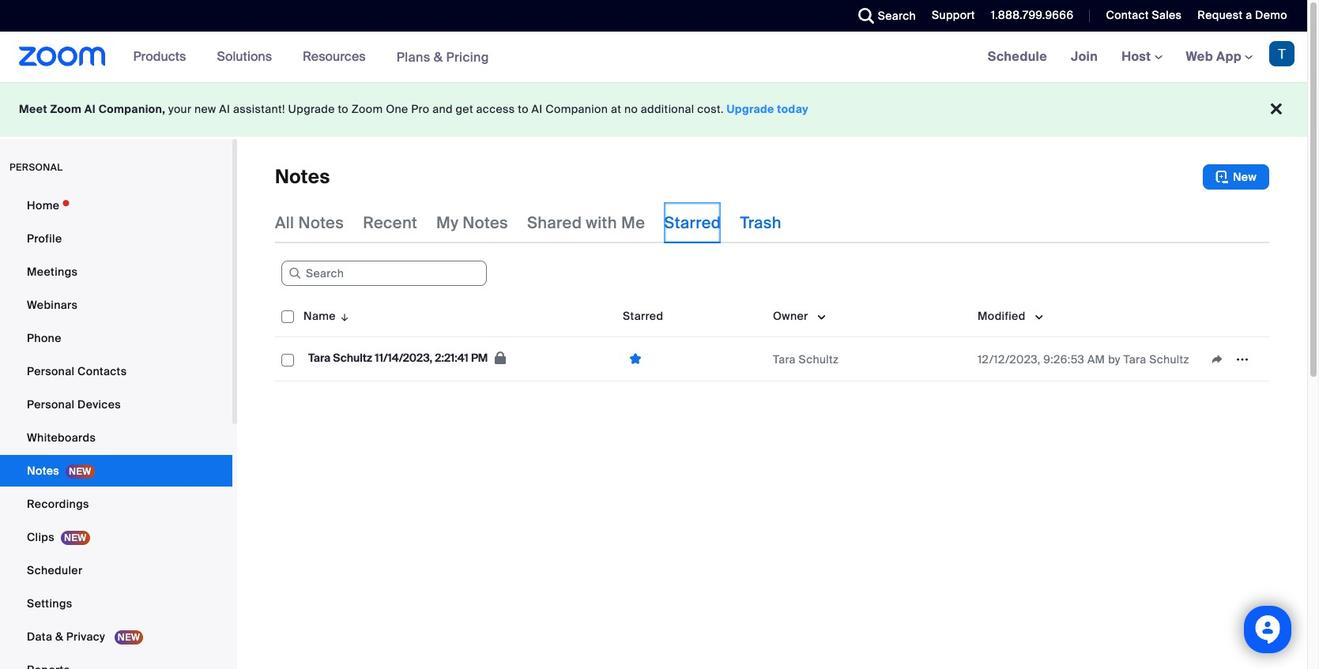 Task type: locate. For each thing, give the bounding box(es) containing it.
request
[[1198, 8, 1243, 22]]

2 to from the left
[[518, 102, 529, 116]]

scheduler
[[27, 564, 83, 578]]

whiteboards link
[[0, 422, 232, 454]]

2 horizontal spatial ai
[[532, 102, 543, 116]]

0 horizontal spatial tara
[[308, 351, 331, 365]]

1 horizontal spatial &
[[434, 49, 443, 65]]

ai right new
[[219, 102, 230, 116]]

notes right all
[[298, 213, 344, 233]]

1 horizontal spatial ai
[[219, 102, 230, 116]]

meet
[[19, 102, 47, 116]]

tara schultz
[[773, 352, 839, 366]]

schultz left share icon on the right bottom
[[1150, 352, 1190, 366]]

2:21:41
[[435, 351, 469, 365]]

0 vertical spatial personal
[[27, 364, 75, 379]]

companion
[[546, 102, 608, 116]]

0 horizontal spatial schultz
[[333, 351, 372, 365]]

banner
[[0, 32, 1308, 83]]

tara inside 'button'
[[308, 351, 331, 365]]

recordings link
[[0, 489, 232, 520]]

scheduler link
[[0, 555, 232, 587]]

schultz for tara schultz
[[799, 352, 839, 366]]

notes up the all notes
[[275, 164, 330, 189]]

to down resources dropdown button
[[338, 102, 349, 116]]

zoom left one
[[352, 102, 383, 116]]

phone link
[[0, 323, 232, 354]]

meetings link
[[0, 256, 232, 288]]

profile
[[27, 232, 62, 246]]

schultz down owner
[[799, 352, 839, 366]]

tara for tara schultz 11/14/2023, 2:21:41 pm
[[308, 351, 331, 365]]

no
[[625, 102, 638, 116]]

join
[[1071, 48, 1098, 65]]

0 vertical spatial &
[[434, 49, 443, 65]]

1 horizontal spatial zoom
[[352, 102, 383, 116]]

upgrade
[[288, 102, 335, 116], [727, 102, 775, 116]]

1 vertical spatial personal
[[27, 398, 75, 412]]

solutions button
[[217, 32, 279, 82]]

data & privacy
[[27, 630, 108, 644]]

personal
[[27, 364, 75, 379], [27, 398, 75, 412]]

ai left the companion, in the top of the page
[[84, 102, 96, 116]]

2 horizontal spatial tara
[[1124, 352, 1147, 366]]

tara schultz 11/14/2023, 2:21:41 pm starred image
[[623, 352, 648, 367]]

new
[[195, 102, 216, 116]]

1 vertical spatial starred
[[623, 309, 664, 323]]

tara down owner
[[773, 352, 796, 366]]

1 horizontal spatial schultz
[[799, 352, 839, 366]]

search
[[878, 9, 916, 23]]

1 vertical spatial &
[[55, 630, 63, 644]]

by
[[1109, 352, 1121, 366]]

resources button
[[303, 32, 373, 82]]

1.888.799.9666 button
[[979, 0, 1078, 32], [991, 8, 1074, 22]]

& right the data
[[55, 630, 63, 644]]

notes
[[275, 164, 330, 189], [298, 213, 344, 233], [463, 213, 508, 233], [27, 464, 59, 478]]

recordings
[[27, 497, 89, 512]]

starred up tara schultz 11/14/2023, 2:21:41 pm starred image
[[623, 309, 664, 323]]

schultz
[[333, 351, 372, 365], [799, 352, 839, 366], [1150, 352, 1190, 366]]

contact
[[1106, 8, 1149, 22]]

1 personal from the top
[[27, 364, 75, 379]]

0 horizontal spatial zoom
[[50, 102, 82, 116]]

&
[[434, 49, 443, 65], [55, 630, 63, 644]]

1 horizontal spatial upgrade
[[727, 102, 775, 116]]

12/12/2023,
[[978, 352, 1041, 366]]

contacts
[[78, 364, 127, 379]]

profile picture image
[[1270, 41, 1295, 66]]

products
[[133, 48, 186, 65]]

personal down phone
[[27, 364, 75, 379]]

plans & pricing link
[[397, 49, 489, 65], [397, 49, 489, 65]]

notes link
[[0, 455, 232, 487]]

more options for tara schultz 11/14/2023, 2:21:41 pm image
[[1230, 352, 1256, 366]]

solutions
[[217, 48, 272, 65]]

& right plans
[[434, 49, 443, 65]]

3 ai from the left
[[532, 102, 543, 116]]

1 horizontal spatial starred
[[664, 213, 721, 233]]

2 zoom from the left
[[352, 102, 383, 116]]

to right access
[[518, 102, 529, 116]]

and
[[433, 102, 453, 116]]

one
[[386, 102, 408, 116]]

notes up recordings
[[27, 464, 59, 478]]

get
[[456, 102, 474, 116]]

meet zoom ai companion, your new ai assistant! upgrade to zoom one pro and get access to ai companion at no additional cost. upgrade today
[[19, 102, 809, 116]]

tara
[[308, 351, 331, 365], [773, 352, 796, 366], [1124, 352, 1147, 366]]

data & privacy link
[[0, 621, 232, 653]]

personal for personal contacts
[[27, 364, 75, 379]]

support link
[[920, 0, 979, 32], [932, 8, 975, 22]]

schultz for tara schultz 11/14/2023, 2:21:41 pm
[[333, 351, 372, 365]]

tabs of all notes page tab list
[[275, 202, 782, 244]]

search button
[[847, 0, 920, 32]]

upgrade down product information navigation
[[288, 102, 335, 116]]

clips
[[27, 531, 55, 545]]

0 vertical spatial starred
[[664, 213, 721, 233]]

upgrade right cost.
[[727, 102, 775, 116]]

Search text field
[[281, 261, 487, 286]]

starred
[[664, 213, 721, 233], [623, 309, 664, 323]]

11/14/2023,
[[375, 351, 433, 365]]

1 to from the left
[[338, 102, 349, 116]]

new button
[[1203, 164, 1270, 190]]

my notes
[[436, 213, 508, 233]]

request a demo link
[[1186, 0, 1308, 32], [1198, 8, 1288, 22]]

support
[[932, 8, 975, 22]]

settings link
[[0, 588, 232, 620]]

& inside product information navigation
[[434, 49, 443, 65]]

application
[[275, 296, 1282, 394], [1205, 347, 1263, 371]]

personal up whiteboards
[[27, 398, 75, 412]]

& for privacy
[[55, 630, 63, 644]]

schultz inside 'button'
[[333, 351, 372, 365]]

tara down name
[[308, 351, 331, 365]]

clips link
[[0, 522, 232, 553]]

schultz down arrow down image
[[333, 351, 372, 365]]

0 horizontal spatial &
[[55, 630, 63, 644]]

0 horizontal spatial upgrade
[[288, 102, 335, 116]]

zoom right 'meet'
[[50, 102, 82, 116]]

additional
[[641, 102, 695, 116]]

host button
[[1122, 48, 1163, 65]]

web
[[1186, 48, 1214, 65]]

0 horizontal spatial to
[[338, 102, 349, 116]]

tara right by
[[1124, 352, 1147, 366]]

1 horizontal spatial tara
[[773, 352, 796, 366]]

schedule link
[[976, 32, 1059, 82]]

1 horizontal spatial to
[[518, 102, 529, 116]]

demo
[[1256, 8, 1288, 22]]

2 personal from the top
[[27, 398, 75, 412]]

am
[[1088, 352, 1106, 366]]

starred right "me"
[[664, 213, 721, 233]]

ai left companion at the top
[[532, 102, 543, 116]]

& inside personal menu menu
[[55, 630, 63, 644]]

new
[[1233, 170, 1257, 184]]

0 horizontal spatial ai
[[84, 102, 96, 116]]



Task type: vqa. For each thing, say whether or not it's contained in the screenshot.
CLIPS.
no



Task type: describe. For each thing, give the bounding box(es) containing it.
whiteboards
[[27, 431, 96, 445]]

1 upgrade from the left
[[288, 102, 335, 116]]

your
[[168, 102, 192, 116]]

cost.
[[698, 102, 724, 116]]

2 ai from the left
[[219, 102, 230, 116]]

products button
[[133, 32, 193, 82]]

9:26:53
[[1044, 352, 1085, 366]]

companion,
[[99, 102, 166, 116]]

plans
[[397, 49, 431, 65]]

shared with me
[[527, 213, 645, 233]]

0 horizontal spatial starred
[[623, 309, 664, 323]]

personal
[[9, 161, 63, 174]]

name
[[304, 309, 336, 323]]

application containing name
[[275, 296, 1282, 394]]

privacy
[[66, 630, 105, 644]]

personal for personal devices
[[27, 398, 75, 412]]

with
[[586, 213, 617, 233]]

sales
[[1152, 8, 1182, 22]]

a
[[1246, 8, 1253, 22]]

personal devices link
[[0, 389, 232, 421]]

starred inside tabs of all notes page tab list
[[664, 213, 721, 233]]

banner containing products
[[0, 32, 1308, 83]]

modified
[[978, 309, 1026, 323]]

assistant!
[[233, 102, 285, 116]]

tara schultz 11/14/2023, 2:21:41 pm button
[[304, 348, 511, 371]]

product information navigation
[[121, 32, 501, 83]]

personal devices
[[27, 398, 121, 412]]

owner
[[773, 309, 808, 323]]

personal contacts link
[[0, 356, 232, 387]]

1 ai from the left
[[84, 102, 96, 116]]

contact sales
[[1106, 8, 1182, 22]]

webinars
[[27, 298, 78, 312]]

me
[[621, 213, 645, 233]]

schedule
[[988, 48, 1048, 65]]

today
[[777, 102, 809, 116]]

home link
[[0, 190, 232, 221]]

2 upgrade from the left
[[727, 102, 775, 116]]

home
[[27, 198, 60, 213]]

notes inside personal menu menu
[[27, 464, 59, 478]]

pm
[[471, 351, 488, 365]]

all notes
[[275, 213, 344, 233]]

notes right my on the left of the page
[[463, 213, 508, 233]]

1.888.799.9666
[[991, 8, 1074, 22]]

pricing
[[446, 49, 489, 65]]

personal menu menu
[[0, 190, 232, 670]]

recent
[[363, 213, 417, 233]]

webinars link
[[0, 289, 232, 321]]

web app button
[[1186, 48, 1253, 65]]

2 horizontal spatial schultz
[[1150, 352, 1190, 366]]

join link
[[1059, 32, 1110, 82]]

all
[[275, 213, 294, 233]]

meetings
[[27, 265, 78, 279]]

arrow down image
[[336, 307, 350, 326]]

zoom logo image
[[19, 47, 106, 66]]

pro
[[411, 102, 430, 116]]

plans & pricing
[[397, 49, 489, 65]]

trash
[[740, 213, 782, 233]]

tara for tara schultz
[[773, 352, 796, 366]]

12/12/2023, 9:26:53 am by tara schultz
[[978, 352, 1190, 366]]

profile link
[[0, 223, 232, 255]]

meet zoom ai companion, footer
[[0, 82, 1308, 137]]

app
[[1217, 48, 1242, 65]]

my
[[436, 213, 459, 233]]

access
[[476, 102, 515, 116]]

settings
[[27, 597, 72, 611]]

meetings navigation
[[976, 32, 1308, 83]]

request a demo
[[1198, 8, 1288, 22]]

share image
[[1205, 352, 1230, 366]]

web app
[[1186, 48, 1242, 65]]

devices
[[78, 398, 121, 412]]

phone
[[27, 331, 61, 346]]

& for pricing
[[434, 49, 443, 65]]

personal contacts
[[27, 364, 127, 379]]

upgrade today link
[[727, 102, 809, 116]]

1 zoom from the left
[[50, 102, 82, 116]]

host
[[1122, 48, 1155, 65]]

at
[[611, 102, 622, 116]]

tara schultz 11/14/2023, 2:21:41 pm
[[308, 351, 491, 365]]

data
[[27, 630, 52, 644]]



